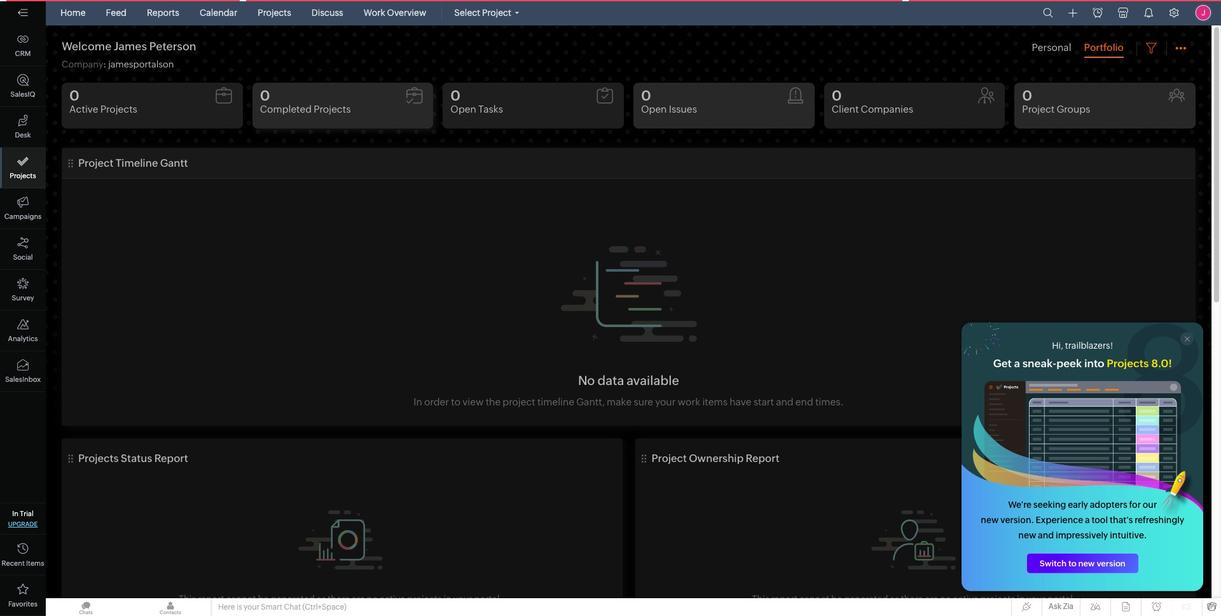 Task type: describe. For each thing, give the bounding box(es) containing it.
social
[[13, 253, 33, 261]]

survey
[[12, 294, 34, 302]]

notifications image
[[1144, 8, 1154, 18]]

ask zia
[[1049, 602, 1074, 611]]

in
[[12, 510, 18, 517]]

discuss
[[312, 8, 343, 18]]

zia
[[1064, 602, 1074, 611]]

recent items
[[2, 559, 44, 567]]

campaigns link
[[0, 188, 46, 229]]

salesiq
[[11, 90, 35, 98]]

recent
[[2, 559, 25, 567]]

crm link
[[0, 25, 46, 66]]

overview
[[387, 8, 427, 18]]

feed
[[106, 8, 127, 18]]

contacts image
[[130, 598, 211, 616]]

here is your smart chat (ctrl+space)
[[218, 603, 347, 612]]

desk link
[[0, 107, 46, 148]]

here
[[218, 603, 235, 612]]

1 horizontal spatial projects
[[258, 8, 291, 18]]

desk
[[15, 131, 31, 139]]

analytics link
[[0, 311, 46, 351]]

upgrade
[[8, 521, 38, 528]]

marketplace image
[[1119, 8, 1129, 18]]

calendar
[[200, 8, 238, 18]]

favorites
[[8, 600, 37, 608]]

home link
[[55, 0, 91, 25]]

select project
[[455, 8, 512, 18]]

salesiq link
[[0, 66, 46, 107]]

in trial upgrade
[[8, 510, 38, 528]]

calendar link
[[195, 0, 243, 25]]

reports
[[147, 8, 179, 18]]

chats image
[[46, 598, 126, 616]]



Task type: vqa. For each thing, say whether or not it's contained in the screenshot.
here
yes



Task type: locate. For each thing, give the bounding box(es) containing it.
1 vertical spatial projects link
[[0, 148, 46, 188]]

home
[[60, 8, 86, 18]]

ask
[[1049, 602, 1062, 611]]

configure settings image
[[1170, 8, 1180, 18]]

analytics
[[8, 335, 38, 342]]

social link
[[0, 229, 46, 270]]

reports link
[[142, 0, 184, 25]]

items
[[26, 559, 44, 567]]

work overview
[[364, 8, 427, 18]]

project
[[482, 8, 512, 18]]

search image
[[1044, 8, 1054, 18]]

feed link
[[101, 0, 132, 25]]

chat
[[284, 603, 301, 612]]

work
[[364, 8, 385, 18]]

trial
[[20, 510, 34, 517]]

your
[[244, 603, 260, 612]]

0 vertical spatial projects link
[[253, 0, 296, 25]]

0 horizontal spatial projects
[[10, 172, 36, 179]]

projects link
[[253, 0, 296, 25], [0, 148, 46, 188]]

0 vertical spatial projects
[[258, 8, 291, 18]]

campaigns
[[4, 213, 42, 220]]

discuss link
[[307, 0, 349, 25]]

projects link left discuss
[[253, 0, 296, 25]]

crm
[[15, 50, 31, 57]]

salesinbox link
[[0, 351, 46, 392]]

work overview link
[[359, 0, 432, 25]]

1 vertical spatial projects
[[10, 172, 36, 179]]

smart
[[261, 603, 283, 612]]

salesinbox
[[5, 375, 41, 383]]

projects left discuss
[[258, 8, 291, 18]]

(ctrl+space)
[[303, 603, 347, 612]]

projects up campaigns link at the top of the page
[[10, 172, 36, 179]]

survey link
[[0, 270, 46, 311]]

projects link down desk
[[0, 148, 46, 188]]

quick actions image
[[1069, 8, 1078, 18]]

select
[[455, 8, 481, 18]]

projects
[[258, 8, 291, 18], [10, 172, 36, 179]]

1 horizontal spatial projects link
[[253, 0, 296, 25]]

is
[[237, 603, 242, 612]]

0 horizontal spatial projects link
[[0, 148, 46, 188]]

timer image
[[1093, 8, 1103, 18]]



